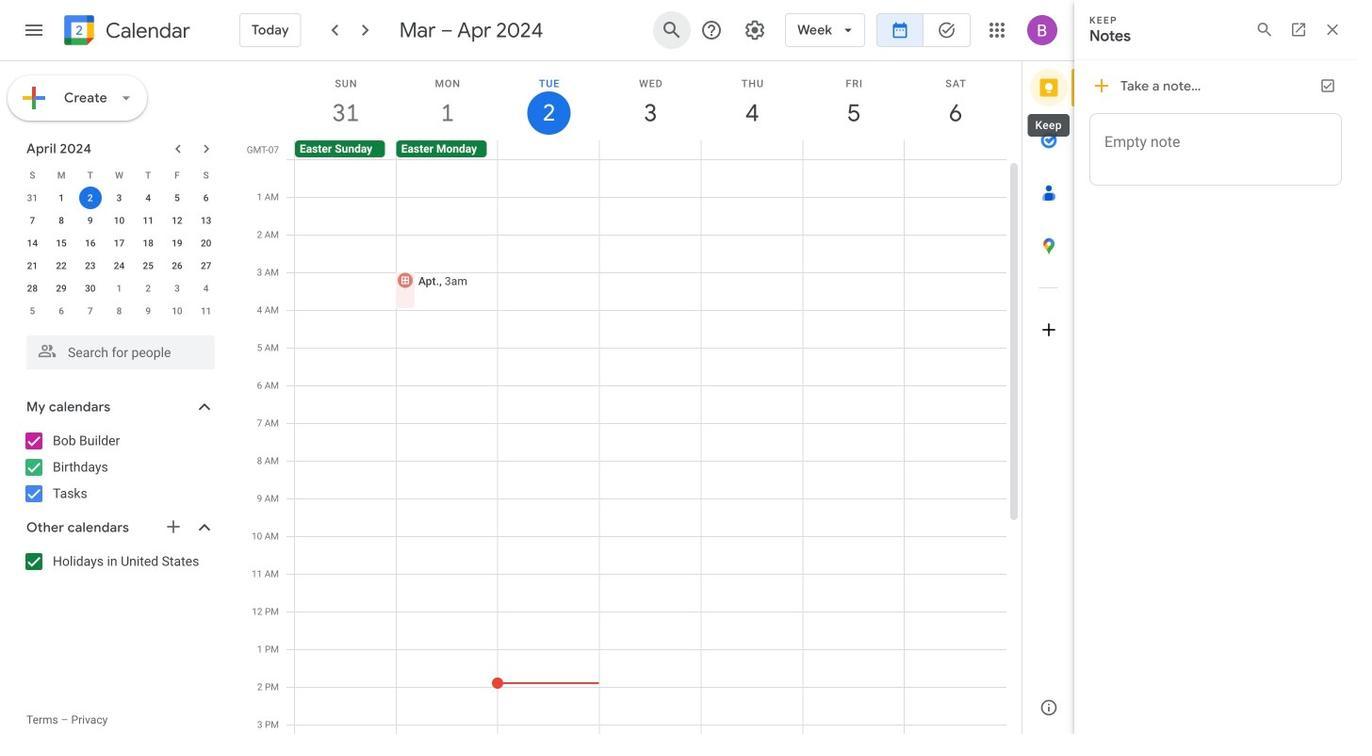 Task type: vqa. For each thing, say whether or not it's contained in the screenshot.
Main drawer icon
yes



Task type: describe. For each thing, give the bounding box(es) containing it.
18 element
[[137, 232, 160, 255]]

11 element
[[137, 209, 160, 232]]

my calendars list
[[4, 426, 234, 509]]

25 element
[[137, 255, 160, 277]]

29 element
[[50, 277, 73, 300]]

15 element
[[50, 232, 73, 255]]

8 element
[[50, 209, 73, 232]]

5 element
[[166, 187, 188, 209]]

21 element
[[21, 255, 44, 277]]

20 element
[[195, 232, 217, 255]]

17 element
[[108, 232, 131, 255]]

22 element
[[50, 255, 73, 277]]

12 element
[[166, 209, 188, 232]]

support image
[[701, 19, 723, 41]]

16 element
[[79, 232, 102, 255]]

7 element
[[21, 209, 44, 232]]

settings menu image
[[744, 19, 767, 41]]

main drawer image
[[23, 19, 45, 41]]

1 element
[[50, 187, 73, 209]]

april 2024 grid
[[18, 164, 221, 322]]

28 element
[[21, 277, 44, 300]]

27 element
[[195, 255, 217, 277]]

may 2 element
[[137, 277, 160, 300]]

19 element
[[166, 232, 188, 255]]

30 element
[[79, 277, 102, 300]]

add other calendars image
[[164, 518, 183, 536]]

26 element
[[166, 255, 188, 277]]

cell inside april 2024 grid
[[76, 187, 105, 209]]



Task type: locate. For each thing, give the bounding box(es) containing it.
row
[[287, 140, 1022, 159], [287, 159, 1007, 734], [18, 164, 221, 187], [18, 187, 221, 209], [18, 209, 221, 232], [18, 232, 221, 255], [18, 255, 221, 277], [18, 277, 221, 300], [18, 300, 221, 322]]

may 8 element
[[108, 300, 131, 322]]

may 10 element
[[166, 300, 188, 322]]

march 31 element
[[21, 187, 44, 209]]

row group
[[18, 187, 221, 322]]

4 element
[[137, 187, 160, 209]]

3 element
[[108, 187, 131, 209]]

may 11 element
[[195, 300, 217, 322]]

14 element
[[21, 232, 44, 255]]

tab list
[[1023, 61, 1076, 682]]

grid
[[241, 61, 1022, 734]]

6 element
[[195, 187, 217, 209]]

may 9 element
[[137, 300, 160, 322]]

may 7 element
[[79, 300, 102, 322]]

cell
[[498, 140, 600, 159], [600, 140, 701, 159], [701, 140, 803, 159], [803, 140, 904, 159], [295, 159, 397, 734], [395, 159, 499, 734], [492, 159, 600, 734], [600, 159, 702, 734], [702, 159, 804, 734], [804, 159, 905, 734], [905, 159, 1007, 734], [76, 187, 105, 209]]

heading
[[102, 19, 190, 42]]

24 element
[[108, 255, 131, 277]]

2, today element
[[79, 187, 102, 209]]

may 3 element
[[166, 277, 188, 300]]

10 element
[[108, 209, 131, 232]]

may 1 element
[[108, 277, 131, 300]]

may 6 element
[[50, 300, 73, 322]]

may 4 element
[[195, 277, 217, 300]]

calendar element
[[60, 11, 190, 53]]

Search for people text field
[[38, 336, 204, 370]]

9 element
[[79, 209, 102, 232]]

may 5 element
[[21, 300, 44, 322]]

None search field
[[0, 328, 234, 370]]

13 element
[[195, 209, 217, 232]]

23 element
[[79, 255, 102, 277]]

heading inside calendar element
[[102, 19, 190, 42]]



